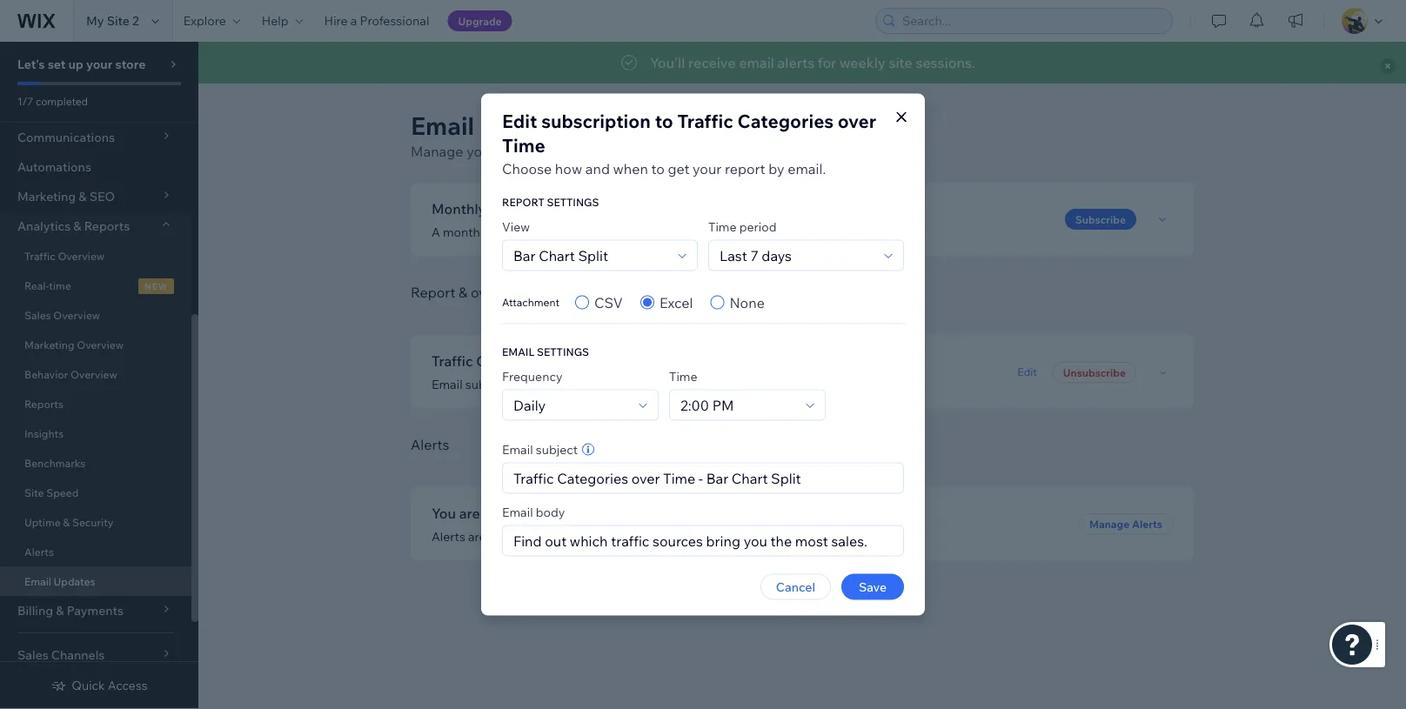 Task type: describe. For each thing, give the bounding box(es) containing it.
significant
[[632, 529, 691, 544]]

save
[[859, 579, 887, 595]]

upgrade
[[458, 14, 502, 27]]

1 horizontal spatial site
[[107, 13, 130, 28]]

analytics
[[526, 143, 583, 160]]

you'll receive email alerts for weekly site sessions. alert
[[198, 42, 1407, 84]]

cancel button
[[761, 574, 831, 600]]

to inside you are subscribed to 5 alerts alerts are email notifications about significant changes in your key stats.
[[560, 505, 573, 522]]

traffic inside traffic overview link
[[24, 249, 55, 262]]

professional
[[360, 13, 429, 28]]

email for email updates
[[24, 575, 51, 588]]

your inside edit subscription to traffic categories over time choose how and when to get your report by email.
[[693, 160, 722, 177]]

categories inside edit subscription to traffic categories over time choose how and when to get your report by email.
[[738, 110, 834, 133]]

email subject
[[502, 442, 578, 457]]

uptime
[[24, 516, 61, 529]]

time
[[49, 279, 71, 292]]

you'll
[[650, 54, 685, 71]]

report & overview subscriptions
[[411, 284, 620, 301]]

site's
[[589, 225, 617, 240]]

email updates manage your wix analytics emails.
[[411, 110, 632, 160]]

time up 'frequency' field
[[584, 353, 616, 370]]

& for overview
[[459, 284, 468, 301]]

reports link
[[0, 389, 192, 419]]

chart
[[704, 377, 736, 392]]

Email subject field
[[508, 464, 898, 493]]

analytics & reports
[[17, 218, 130, 234]]

viewing
[[646, 54, 697, 71]]

overview for sales overview
[[53, 309, 100, 322]]

settings for frequency
[[537, 345, 589, 358]]

1 vertical spatial over
[[552, 353, 580, 370]]

report
[[725, 160, 766, 177]]

set
[[48, 57, 66, 72]]

5
[[576, 505, 585, 522]]

over inside edit subscription to traffic categories over time choose how and when to get your report by email.
[[838, 110, 877, 133]]

sales
[[24, 309, 51, 322]]

benchmarks link
[[0, 448, 192, 478]]

your inside email updates manage your wix analytics emails.
[[467, 143, 496, 160]]

for
[[818, 54, 837, 71]]

behavior overview
[[24, 368, 117, 381]]

Email body field
[[508, 526, 898, 556]]

overview for marketing overview
[[77, 338, 124, 351]]

sidebar element
[[0, 42, 198, 709]]

period
[[740, 219, 777, 234]]

hire a professional
[[324, 13, 429, 28]]

a
[[351, 13, 357, 28]]

traffic overview
[[24, 249, 105, 262]]

0 vertical spatial are
[[459, 505, 480, 522]]

attachment
[[502, 296, 560, 309]]

1/7 completed
[[17, 94, 88, 108]]

alerts inside you are subscribed to 5 alerts alerts are email notifications about significant changes in your key stats.
[[588, 505, 625, 522]]

my site 2
[[86, 13, 139, 28]]

real-
[[24, 279, 49, 292]]

overview inside button
[[927, 55, 981, 70]]

insights link
[[0, 419, 192, 448]]

& for reports
[[73, 218, 81, 234]]

subscribe button
[[1065, 209, 1137, 230]]

save button
[[842, 574, 904, 600]]

to left get
[[652, 160, 665, 177]]

excel
[[660, 294, 693, 311]]

new
[[145, 281, 168, 291]]

let's
[[17, 57, 45, 72]]

1 vertical spatial are
[[468, 529, 486, 544]]

weekly
[[840, 54, 886, 71]]

option group containing csv
[[575, 292, 765, 313]]

sales overview
[[24, 309, 100, 322]]

frequency
[[502, 369, 563, 384]]

done viewing the report?
[[608, 54, 774, 71]]

site speed
[[24, 486, 79, 499]]

sessions.
[[916, 54, 976, 71]]

subscribe
[[1076, 213, 1126, 226]]

quick
[[72, 678, 105, 693]]

marketing inside go back to marketing overview button
[[865, 55, 924, 70]]

receive
[[689, 54, 736, 71]]

unsubscribe
[[1063, 366, 1126, 379]]

benchmarks
[[24, 457, 86, 470]]

edit for edit subscription to traffic categories over time choose how and when to get your report by email.
[[502, 110, 538, 133]]

about
[[596, 529, 629, 544]]

store
[[115, 57, 146, 72]]

security
[[72, 516, 114, 529]]

report settings
[[502, 195, 599, 208]]

1/7
[[17, 94, 33, 108]]

email body
[[502, 504, 565, 520]]

time left -
[[644, 377, 673, 392]]

time period
[[709, 219, 777, 234]]

done viewing the report? alert
[[198, 42, 1407, 84]]

analytics & reports button
[[0, 212, 192, 241]]

time inside edit subscription to traffic categories over time choose how and when to get your report by email.
[[502, 134, 546, 157]]

your inside the sidebar element
[[86, 57, 113, 72]]

csv
[[595, 294, 623, 311]]

by
[[769, 160, 785, 177]]

real-time
[[24, 279, 71, 292]]

key inside you are subscribed to 5 alerts alerts are email notifications about significant changes in your key stats.
[[786, 529, 805, 544]]

automations link
[[0, 152, 192, 182]]

the
[[700, 54, 722, 71]]

2 vertical spatial categories
[[551, 377, 614, 392]]

updates for email updates manage your wix analytics emails.
[[480, 110, 579, 141]]

email inside you are subscribed to 5 alerts alerts are email notifications about significant changes in your key stats.
[[489, 529, 520, 544]]

reports inside reports link
[[24, 397, 64, 410]]

monthly highlights
[[432, 200, 557, 218]]

email inside alert
[[739, 54, 775, 71]]

you
[[432, 505, 456, 522]]

behavior
[[24, 368, 68, 381]]

your inside you are subscribed to 5 alerts alerts are email notifications about significant changes in your key stats.
[[757, 529, 783, 544]]

split
[[739, 377, 765, 392]]

traffic up subject:
[[432, 353, 473, 370]]

traffic categories over time email subject: traffic categories over time - bar chart split
[[432, 353, 765, 392]]

monthly
[[443, 225, 490, 240]]

& for security
[[63, 516, 70, 529]]

explore
[[183, 13, 226, 28]]

your right of
[[560, 225, 586, 240]]

a monthly overview of your site's key stats.
[[432, 225, 672, 240]]

2
[[132, 13, 139, 28]]

marketing overview link
[[0, 330, 192, 360]]



Task type: locate. For each thing, give the bounding box(es) containing it.
1 vertical spatial alerts
[[588, 505, 625, 522]]

updates up wix
[[480, 110, 579, 141]]

alerts inside alert
[[778, 54, 815, 71]]

traffic up real-
[[24, 249, 55, 262]]

stats. right site's
[[642, 225, 672, 240]]

over
[[838, 110, 877, 133], [552, 353, 580, 370], [616, 377, 641, 392]]

0 horizontal spatial manage
[[411, 143, 464, 160]]

0 vertical spatial &
[[73, 218, 81, 234]]

uptime & security link
[[0, 507, 192, 537]]

are right you
[[459, 505, 480, 522]]

0 vertical spatial marketing
[[865, 55, 924, 70]]

0 vertical spatial alerts
[[778, 54, 815, 71]]

reports
[[84, 218, 130, 234], [24, 397, 64, 410]]

overview down the highlights at the top left of the page
[[493, 225, 544, 240]]

traffic up get
[[678, 110, 734, 133]]

1 vertical spatial &
[[459, 284, 468, 301]]

subject
[[536, 442, 578, 457]]

-
[[675, 377, 679, 392]]

subscription
[[542, 110, 651, 133]]

site speed link
[[0, 478, 192, 507]]

you are subscribed to 5 alerts alerts are email notifications about significant changes in your key stats.
[[432, 505, 839, 544]]

go
[[801, 55, 818, 70]]

alerts up about
[[588, 505, 625, 522]]

email left subject
[[502, 442, 533, 457]]

overview up email
[[471, 284, 529, 301]]

overview for monthly
[[493, 225, 544, 240]]

1 horizontal spatial key
[[786, 529, 805, 544]]

updates inside email updates manage your wix analytics emails.
[[480, 110, 579, 141]]

key
[[619, 225, 639, 240], [786, 529, 805, 544]]

categories up by
[[738, 110, 834, 133]]

email left subject:
[[432, 377, 463, 392]]

overview for traffic overview
[[58, 249, 105, 262]]

over up 'frequency' field
[[552, 353, 580, 370]]

email left body
[[502, 504, 533, 520]]

settings
[[547, 195, 599, 208], [537, 345, 589, 358]]

are
[[459, 505, 480, 522], [468, 529, 486, 544]]

settings up the frequency at left
[[537, 345, 589, 358]]

0 vertical spatial email
[[739, 54, 775, 71]]

0 vertical spatial stats.
[[642, 225, 672, 240]]

0 horizontal spatial reports
[[24, 397, 64, 410]]

Time field
[[675, 390, 801, 420]]

overview right site
[[927, 55, 981, 70]]

to left '5'
[[560, 505, 573, 522]]

& up traffic overview
[[73, 218, 81, 234]]

0 horizontal spatial email
[[489, 529, 520, 544]]

body
[[536, 504, 565, 520]]

Time period field
[[715, 241, 879, 270]]

how
[[555, 160, 583, 177]]

email right receive
[[739, 54, 775, 71]]

stats.
[[642, 225, 672, 240], [808, 529, 839, 544]]

0 vertical spatial categories
[[738, 110, 834, 133]]

email for email subject
[[502, 442, 533, 457]]

you'll receive email alerts for weekly site sessions.
[[650, 54, 976, 71]]

your right in
[[757, 529, 783, 544]]

0 vertical spatial key
[[619, 225, 639, 240]]

1 vertical spatial marketing
[[24, 338, 75, 351]]

key right site's
[[619, 225, 639, 240]]

0 vertical spatial reports
[[84, 218, 130, 234]]

changes
[[694, 529, 742, 544]]

2 horizontal spatial over
[[838, 110, 877, 133]]

1 horizontal spatial reports
[[84, 218, 130, 234]]

0 horizontal spatial over
[[552, 353, 580, 370]]

settings down how
[[547, 195, 599, 208]]

& right uptime
[[63, 516, 70, 529]]

subscribed
[[483, 505, 556, 522]]

over down weekly
[[838, 110, 877, 133]]

2 horizontal spatial &
[[459, 284, 468, 301]]

email for email updates manage your wix analytics emails.
[[411, 110, 475, 141]]

0 vertical spatial overview
[[493, 225, 544, 240]]

subscriptions
[[532, 284, 620, 301]]

marketing
[[865, 55, 924, 70], [24, 338, 75, 351]]

manage
[[411, 143, 464, 160], [1090, 518, 1130, 531]]

your
[[86, 57, 113, 72], [467, 143, 496, 160], [693, 160, 722, 177], [560, 225, 586, 240], [757, 529, 783, 544]]

categories up subject:
[[476, 353, 548, 370]]

email inside email updates manage your wix analytics emails.
[[411, 110, 475, 141]]

0 vertical spatial site
[[107, 13, 130, 28]]

email
[[411, 110, 475, 141], [432, 377, 463, 392], [502, 442, 533, 457], [502, 504, 533, 520], [24, 575, 51, 588]]

insights
[[24, 427, 64, 440]]

overview for &
[[471, 284, 529, 301]]

1 vertical spatial stats.
[[808, 529, 839, 544]]

in
[[745, 529, 755, 544]]

site
[[889, 54, 913, 71]]

settings for view
[[547, 195, 599, 208]]

to up get
[[655, 110, 674, 133]]

email down uptime
[[24, 575, 51, 588]]

analytics
[[17, 218, 71, 234]]

help
[[262, 13, 289, 28]]

premium
[[568, 203, 612, 214]]

0 vertical spatial manage
[[411, 143, 464, 160]]

and
[[586, 160, 610, 177]]

back
[[820, 55, 848, 70]]

0 horizontal spatial categories
[[476, 353, 548, 370]]

quick access
[[72, 678, 148, 693]]

site
[[107, 13, 130, 28], [24, 486, 44, 499]]

overview up marketing overview
[[53, 309, 100, 322]]

0 vertical spatial over
[[838, 110, 877, 133]]

0 horizontal spatial marketing
[[24, 338, 75, 351]]

email down subscribed
[[489, 529, 520, 544]]

alerts left for at the right of the page
[[778, 54, 815, 71]]

speed
[[46, 486, 79, 499]]

1 vertical spatial updates
[[54, 575, 95, 588]]

monthly
[[432, 200, 486, 218]]

1 vertical spatial overview
[[471, 284, 529, 301]]

time left period in the top right of the page
[[709, 219, 737, 234]]

email inside traffic categories over time email subject: traffic categories over time - bar chart split
[[432, 377, 463, 392]]

updates
[[480, 110, 579, 141], [54, 575, 95, 588]]

email updates
[[24, 575, 95, 588]]

traffic down email
[[513, 377, 549, 392]]

go back to marketing overview button
[[785, 50, 997, 76]]

key right in
[[786, 529, 805, 544]]

edit subscription to traffic categories over time choose how and when to get your report by email.
[[502, 110, 877, 177]]

1 horizontal spatial updates
[[480, 110, 579, 141]]

0 horizontal spatial stats.
[[642, 225, 672, 240]]

categories
[[738, 110, 834, 133], [476, 353, 548, 370], [551, 377, 614, 392]]

0 horizontal spatial key
[[619, 225, 639, 240]]

your right up
[[86, 57, 113, 72]]

stats. up cancel
[[808, 529, 839, 544]]

2 horizontal spatial categories
[[738, 110, 834, 133]]

time up choose
[[502, 134, 546, 157]]

email.
[[788, 160, 826, 177]]

updates for email updates
[[54, 575, 95, 588]]

1 horizontal spatial categories
[[551, 377, 614, 392]]

to right back
[[851, 55, 863, 70]]

highlights
[[489, 200, 557, 218]]

1 horizontal spatial &
[[73, 218, 81, 234]]

1 vertical spatial key
[[786, 529, 805, 544]]

manage inside email updates manage your wix analytics emails.
[[411, 143, 464, 160]]

1 horizontal spatial manage
[[1090, 518, 1130, 531]]

marketing overview
[[24, 338, 124, 351]]

& inside dropdown button
[[73, 218, 81, 234]]

edit up wix
[[502, 110, 538, 133]]

Search... field
[[897, 9, 1167, 33]]

view
[[502, 219, 530, 234]]

over left -
[[616, 377, 641, 392]]

marketing inside marketing overview link
[[24, 338, 75, 351]]

wix
[[499, 143, 523, 160]]

1 horizontal spatial alerts
[[778, 54, 815, 71]]

1 vertical spatial site
[[24, 486, 44, 499]]

1 vertical spatial reports
[[24, 397, 64, 410]]

traffic
[[678, 110, 734, 133], [24, 249, 55, 262], [432, 353, 473, 370], [513, 377, 549, 392]]

hire a professional link
[[314, 0, 440, 42]]

edit for edit
[[1018, 365, 1037, 378]]

0 vertical spatial edit
[[502, 110, 538, 133]]

2 vertical spatial &
[[63, 516, 70, 529]]

alerts inside you are subscribed to 5 alerts alerts are email notifications about significant changes in your key stats.
[[432, 529, 466, 544]]

email settings
[[502, 345, 589, 358]]

1 vertical spatial manage
[[1090, 518, 1130, 531]]

are down subscribed
[[468, 529, 486, 544]]

updates down alerts link
[[54, 575, 95, 588]]

1 vertical spatial settings
[[537, 345, 589, 358]]

reports up traffic overview link
[[84, 218, 130, 234]]

overview down sales overview link
[[77, 338, 124, 351]]

1 horizontal spatial over
[[616, 377, 641, 392]]

report
[[411, 284, 456, 301]]

Frequency field
[[508, 390, 634, 420]]

0 vertical spatial updates
[[480, 110, 579, 141]]

reports up "insights"
[[24, 397, 64, 410]]

site left speed
[[24, 486, 44, 499]]

alerts inside the sidebar element
[[24, 545, 54, 558]]

when
[[613, 160, 648, 177]]

2 vertical spatial over
[[616, 377, 641, 392]]

& right the report
[[459, 284, 468, 301]]

edit left unsubscribe at right
[[1018, 365, 1037, 378]]

email updates link
[[0, 567, 192, 596]]

1 horizontal spatial marketing
[[865, 55, 924, 70]]

let's set up your store
[[17, 57, 146, 72]]

to inside button
[[851, 55, 863, 70]]

edit inside edit subscription to traffic categories over time choose how and when to get your report by email.
[[502, 110, 538, 133]]

overview for behavior overview
[[70, 368, 117, 381]]

manage inside manage alerts link
[[1090, 518, 1130, 531]]

edit button
[[1018, 364, 1037, 380]]

emails.
[[587, 143, 632, 160]]

1 vertical spatial email
[[489, 529, 520, 544]]

stats. inside you are subscribed to 5 alerts alerts are email notifications about significant changes in your key stats.
[[808, 529, 839, 544]]

time left chart
[[669, 369, 698, 384]]

overview down marketing overview link at the left
[[70, 368, 117, 381]]

0 horizontal spatial alerts
[[588, 505, 625, 522]]

option group
[[575, 292, 765, 313]]

traffic inside edit subscription to traffic categories over time choose how and when to get your report by email.
[[678, 110, 734, 133]]

1 vertical spatial categories
[[476, 353, 548, 370]]

categories down email settings
[[551, 377, 614, 392]]

site left 2
[[107, 13, 130, 28]]

1 horizontal spatial email
[[739, 54, 775, 71]]

0 horizontal spatial &
[[63, 516, 70, 529]]

email for email body
[[502, 504, 533, 520]]

up
[[68, 57, 83, 72]]

1 vertical spatial edit
[[1018, 365, 1037, 378]]

View field
[[508, 241, 673, 270]]

your right get
[[693, 160, 722, 177]]

updates inside the sidebar element
[[54, 575, 95, 588]]

0 horizontal spatial edit
[[502, 110, 538, 133]]

0 horizontal spatial updates
[[54, 575, 95, 588]]

overview down analytics & reports
[[58, 249, 105, 262]]

sales overview link
[[0, 300, 192, 330]]

manage alerts
[[1090, 518, 1163, 531]]

site inside "site speed" link
[[24, 486, 44, 499]]

subject:
[[466, 377, 510, 392]]

go back to marketing overview
[[801, 55, 981, 70]]

report
[[502, 195, 545, 208]]

upgrade button
[[448, 10, 512, 31]]

report?
[[725, 54, 774, 71]]

0 horizontal spatial site
[[24, 486, 44, 499]]

0 vertical spatial settings
[[547, 195, 599, 208]]

1 horizontal spatial edit
[[1018, 365, 1037, 378]]

email up monthly
[[411, 110, 475, 141]]

email inside the sidebar element
[[24, 575, 51, 588]]

1 horizontal spatial stats.
[[808, 529, 839, 544]]

alerts link
[[0, 537, 192, 567]]

traffic overview link
[[0, 241, 192, 271]]

overview
[[493, 225, 544, 240], [471, 284, 529, 301]]

your left wix
[[467, 143, 496, 160]]

reports inside analytics & reports dropdown button
[[84, 218, 130, 234]]

bar
[[682, 377, 701, 392]]



Task type: vqa. For each thing, say whether or not it's contained in the screenshot.
"email" inside You are subscribed to 5 alerts Alerts are email notifications about significant changes in your key stats.
yes



